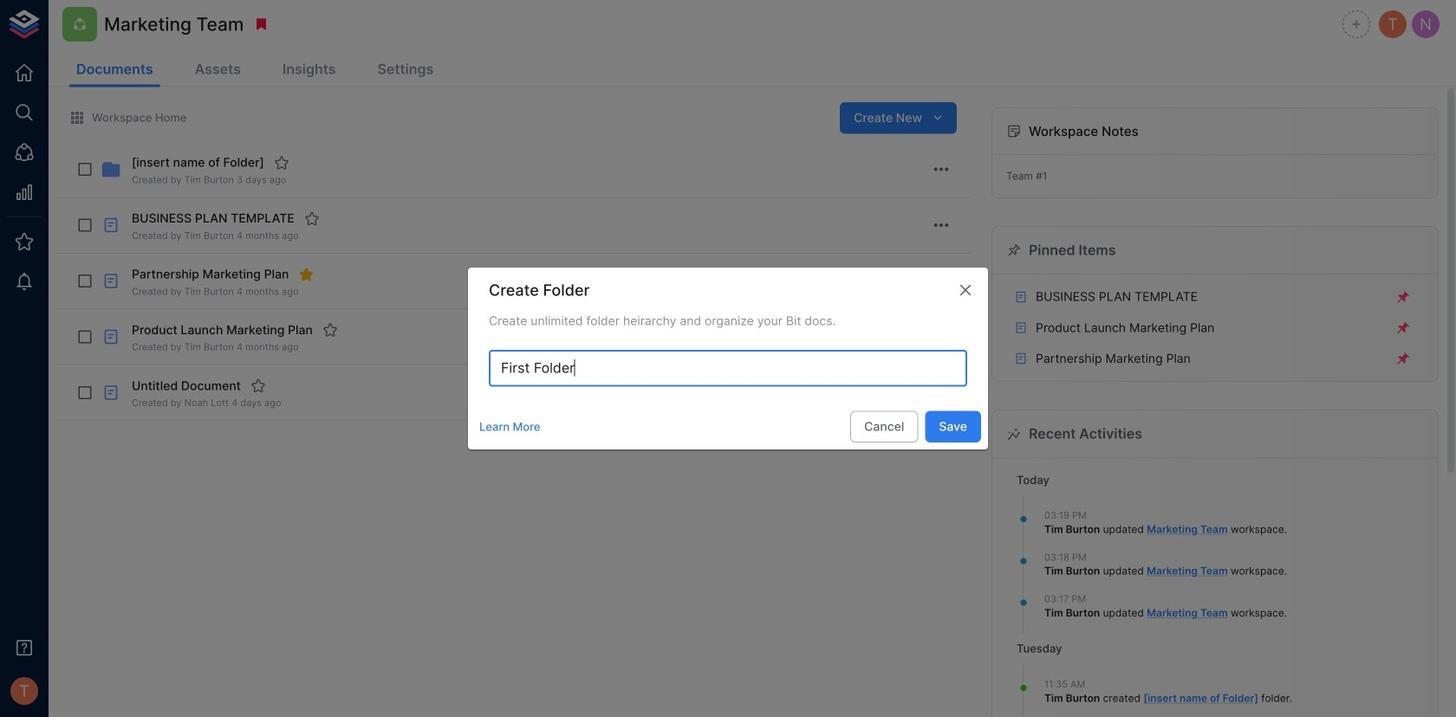 Task type: locate. For each thing, give the bounding box(es) containing it.
1 horizontal spatial favorite image
[[274, 155, 289, 171]]

unpin image
[[1395, 289, 1411, 305], [1395, 351, 1411, 367]]

0 vertical spatial unpin image
[[1395, 289, 1411, 305]]

0 vertical spatial favorite image
[[274, 155, 289, 171]]

dialog
[[468, 268, 988, 450]]

unpin image down unpin image on the right
[[1395, 351, 1411, 367]]

1 vertical spatial unpin image
[[1395, 351, 1411, 367]]

favorite image
[[274, 155, 289, 171], [322, 323, 338, 338], [250, 378, 266, 394]]

1 vertical spatial favorite image
[[322, 323, 338, 338]]

Folder Title text field
[[489, 351, 967, 387]]

unpin image up unpin image on the right
[[1395, 289, 1411, 305]]

2 unpin image from the top
[[1395, 351, 1411, 367]]

2 vertical spatial favorite image
[[250, 378, 266, 394]]



Task type: vqa. For each thing, say whether or not it's contained in the screenshot.
Hide Wiki icon on the top
no



Task type: describe. For each thing, give the bounding box(es) containing it.
2 horizontal spatial favorite image
[[322, 323, 338, 338]]

0 horizontal spatial favorite image
[[250, 378, 266, 394]]

unpin image
[[1395, 320, 1411, 336]]

remove favorite image
[[299, 267, 314, 282]]

favorite image
[[304, 211, 320, 227]]

1 unpin image from the top
[[1395, 289, 1411, 305]]

remove bookmark image
[[253, 16, 269, 32]]



